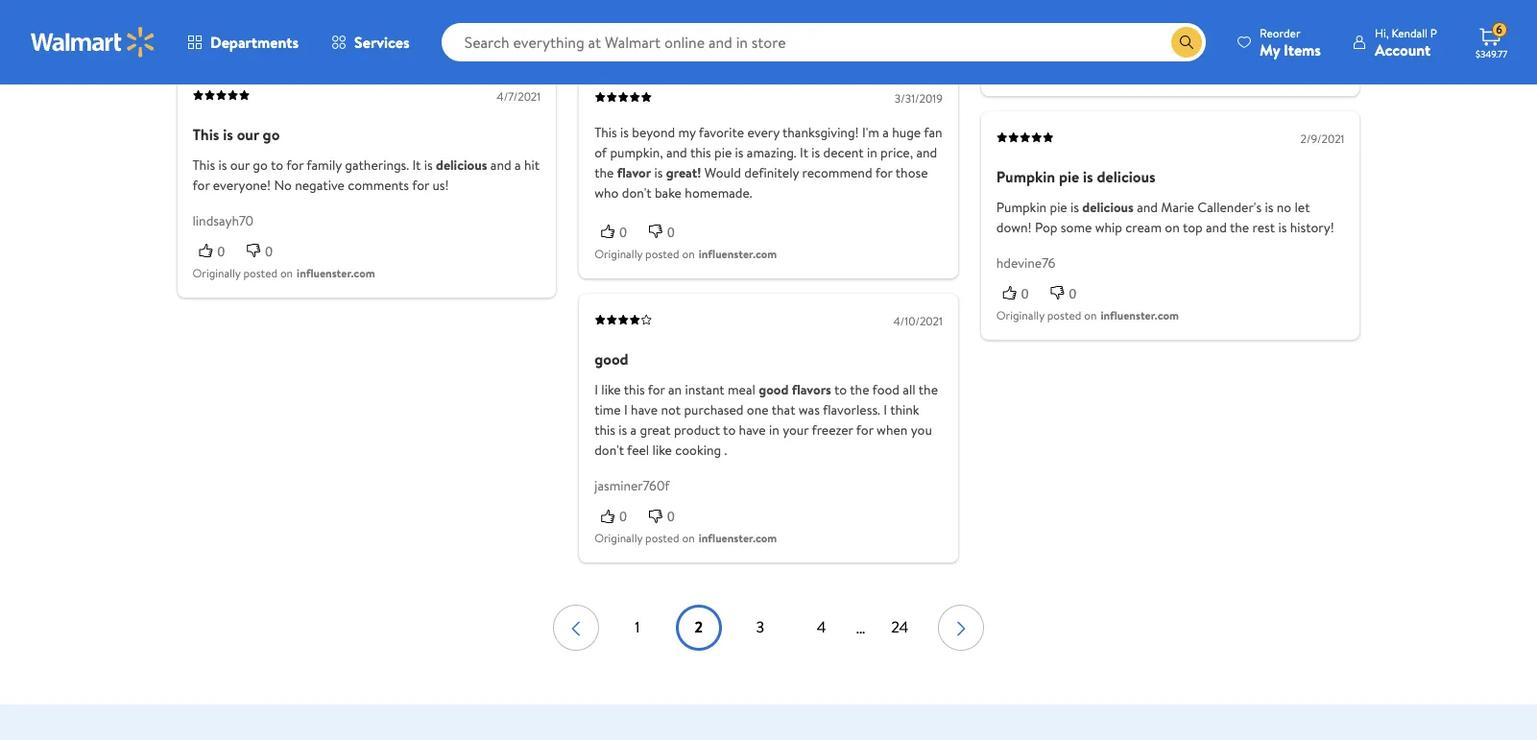 Task type: vqa. For each thing, say whether or not it's contained in the screenshot.
those
yes



Task type: locate. For each thing, give the bounding box(es) containing it.
1 horizontal spatial in
[[867, 143, 878, 162]]

next page image
[[950, 614, 973, 645]]

to up flavorless.
[[835, 380, 847, 400]]

like up time
[[602, 380, 621, 400]]

amazing.
[[747, 143, 797, 162]]

this for this is beyond my favorite every thanksgiving! i'm a huge fan of pumpkin, and this pie is amazing. it is decent in price, and the
[[595, 123, 617, 142]]

1 vertical spatial in
[[769, 421, 780, 440]]

slong2012
[[997, 9, 1055, 28]]

main content containing this is our go
[[177, 0, 1361, 652]]

don't inside to the food all the time i have not purchased one that was flavorless. i think this is a great product to have in your freezer for when you don't feel like cooking .
[[595, 441, 624, 460]]

0 horizontal spatial it
[[412, 155, 421, 174]]

1 vertical spatial go
[[253, 155, 268, 174]]

the down callender's
[[1231, 218, 1250, 237]]

1 horizontal spatial good
[[759, 380, 789, 400]]

0 horizontal spatial a
[[515, 155, 521, 174]]

.
[[725, 441, 727, 460]]

0 vertical spatial pie
[[715, 143, 732, 162]]

2 vertical spatial a
[[631, 421, 637, 440]]

food
[[873, 380, 900, 400]]

us!
[[433, 175, 449, 195]]

0 horizontal spatial have
[[631, 401, 658, 420]]

rest
[[1253, 218, 1276, 237]]

a right i'm
[[883, 123, 889, 142]]

pie up would
[[715, 143, 732, 162]]

no
[[274, 175, 292, 195]]

1 vertical spatial good
[[759, 380, 789, 400]]

1 link
[[615, 606, 661, 652]]

pie
[[715, 143, 732, 162], [1060, 166, 1080, 187], [1050, 197, 1068, 217]]

and up cream
[[1138, 197, 1159, 217]]

marie
[[1162, 197, 1195, 217]]

0 horizontal spatial good
[[595, 349, 629, 370]]

our
[[237, 124, 259, 145], [230, 155, 250, 174]]

good up that
[[759, 380, 789, 400]]

influenster.com for this is our go
[[297, 265, 375, 281]]

0 horizontal spatial this
[[595, 421, 616, 440]]

my
[[679, 123, 696, 142]]

pumpkin pie is delicious
[[997, 166, 1156, 187], [997, 197, 1134, 217]]

originally for this is our go
[[193, 265, 241, 281]]

for
[[286, 155, 304, 174], [876, 163, 893, 182], [193, 175, 210, 195], [412, 175, 430, 195], [648, 380, 665, 400], [857, 421, 874, 440]]

i left think
[[884, 401, 888, 420]]

like down great on the left
[[653, 441, 672, 460]]

that
[[772, 401, 796, 420]]

think
[[891, 401, 920, 420]]

1 vertical spatial pumpkin pie is delicious
[[997, 197, 1134, 217]]

the
[[595, 163, 614, 182], [1231, 218, 1250, 237], [850, 380, 870, 400], [919, 380, 939, 400]]

...
[[857, 618, 866, 639]]

delicious up us!
[[436, 155, 487, 174]]

go
[[263, 124, 280, 145], [253, 155, 268, 174]]

all
[[903, 380, 916, 400]]

originally
[[595, 23, 643, 39], [595, 246, 643, 262], [193, 265, 241, 281], [997, 307, 1045, 324], [595, 531, 643, 547]]

a inside this is beyond my favorite every thanksgiving! i'm a huge fan of pumpkin, and this pie is amazing. it is decent in price, and the
[[883, 123, 889, 142]]

0 horizontal spatial to
[[271, 155, 284, 174]]

0
[[620, 224, 627, 240], [668, 224, 675, 240], [218, 244, 225, 259], [265, 244, 273, 259], [1022, 286, 1029, 301], [1070, 286, 1077, 301], [620, 509, 627, 524], [668, 509, 675, 524]]

the right all
[[919, 380, 939, 400]]

for down price,
[[876, 163, 893, 182]]

purchased
[[684, 401, 744, 420]]

1 vertical spatial don't
[[595, 441, 624, 460]]

don't down flavor
[[622, 183, 652, 202]]

0 horizontal spatial in
[[769, 421, 780, 440]]

in left your
[[769, 421, 780, 440]]

0 vertical spatial good
[[595, 349, 629, 370]]

i like this for an instant meal good flavors
[[595, 380, 832, 400]]

to
[[271, 155, 284, 174], [835, 380, 847, 400], [723, 421, 736, 440]]

main content
[[177, 0, 1361, 652]]

it inside this is beyond my favorite every thanksgiving! i'm a huge fan of pumpkin, and this pie is amazing. it is decent in price, and the
[[800, 143, 809, 162]]

posted for good
[[646, 531, 680, 547]]

2 horizontal spatial a
[[883, 123, 889, 142]]

0 vertical spatial a
[[883, 123, 889, 142]]

hit
[[524, 155, 540, 174]]

a inside to the food all the time i have not purchased one that was flavorless. i think this is a great product to have in your freezer for when you don't feel like cooking .
[[631, 421, 637, 440]]

0 vertical spatial pumpkin pie is delicious
[[997, 166, 1156, 187]]

1 vertical spatial have
[[739, 421, 766, 440]]

24 link
[[877, 606, 923, 652]]

when
[[877, 421, 908, 440]]

to up no
[[271, 155, 284, 174]]

a left hit in the left of the page
[[515, 155, 521, 174]]

0 vertical spatial like
[[602, 380, 621, 400]]

thanksgiving!
[[783, 123, 859, 142]]

for down flavorless.
[[857, 421, 874, 440]]

departments
[[210, 32, 299, 53]]

for inside to the food all the time i have not purchased one that was flavorless. i think this is a great product to have in your freezer for when you don't feel like cooking .
[[857, 421, 874, 440]]

a
[[883, 123, 889, 142], [515, 155, 521, 174], [631, 421, 637, 440]]

for left the an
[[648, 380, 665, 400]]

2
[[695, 617, 703, 638]]

don't inside would definitely recommend for those who don't bake homemade.
[[622, 183, 652, 202]]

reorder my items
[[1260, 24, 1322, 60]]

this down time
[[595, 421, 616, 440]]

2 horizontal spatial this
[[691, 143, 712, 162]]

have down one
[[739, 421, 766, 440]]

2 vertical spatial to
[[723, 421, 736, 440]]

this left the an
[[624, 380, 645, 400]]

negative
[[295, 175, 345, 195]]

1 horizontal spatial have
[[739, 421, 766, 440]]

it right "gatherings."
[[412, 155, 421, 174]]

the up who
[[595, 163, 614, 182]]

lindsayh70
[[193, 211, 254, 230]]

it down the 'thanksgiving!'
[[800, 143, 809, 162]]

this inside this is beyond my favorite every thanksgiving! i'm a huge fan of pumpkin, and this pie is amazing. it is decent in price, and the
[[595, 123, 617, 142]]

the up flavorless.
[[850, 380, 870, 400]]

2 vertical spatial pie
[[1050, 197, 1068, 217]]

24
[[892, 617, 909, 638]]

1 vertical spatial a
[[515, 155, 521, 174]]

1 vertical spatial this
[[624, 380, 645, 400]]

posted
[[646, 23, 680, 39], [646, 246, 680, 262], [243, 265, 278, 281], [1048, 307, 1082, 324], [646, 531, 680, 547]]

have up great on the left
[[631, 401, 658, 420]]

i right time
[[624, 401, 628, 420]]

0 vertical spatial go
[[263, 124, 280, 145]]

to up .
[[723, 421, 736, 440]]

1 vertical spatial to
[[835, 380, 847, 400]]

walmart image
[[31, 27, 156, 58]]

originally for good
[[595, 531, 643, 547]]

good up time
[[595, 349, 629, 370]]

my
[[1260, 39, 1281, 60]]

1 horizontal spatial it
[[800, 143, 809, 162]]

and up great!
[[667, 143, 688, 162]]

1 horizontal spatial to
[[723, 421, 736, 440]]

0 vertical spatial have
[[631, 401, 658, 420]]

4
[[817, 617, 827, 638]]

this for this is our go
[[193, 124, 219, 145]]

this down my
[[691, 143, 712, 162]]

jasminer760f
[[595, 476, 670, 496]]

every
[[748, 123, 780, 142]]

this
[[595, 123, 617, 142], [193, 124, 219, 145], [193, 155, 215, 174]]

previous page image
[[565, 614, 588, 645]]

6
[[1497, 21, 1503, 38]]

1 horizontal spatial like
[[653, 441, 672, 460]]

0 vertical spatial this
[[691, 143, 712, 162]]

1 vertical spatial our
[[230, 155, 250, 174]]

for left everyone!
[[193, 175, 210, 195]]

history!
[[1291, 218, 1335, 237]]

and left hit in the left of the page
[[491, 155, 512, 174]]

was
[[799, 401, 820, 420]]

i up time
[[595, 380, 598, 400]]

pie up pop
[[1050, 197, 1068, 217]]

go up everyone!
[[253, 155, 268, 174]]

posted for pumpkin pie is delicious
[[1048, 307, 1082, 324]]

i
[[595, 380, 598, 400], [624, 401, 628, 420], [884, 401, 888, 420]]

0 vertical spatial our
[[237, 124, 259, 145]]

6 $349.77
[[1476, 21, 1508, 61]]

1 horizontal spatial i
[[624, 401, 628, 420]]

pie up some
[[1060, 166, 1080, 187]]

freezer
[[812, 421, 854, 440]]

3/31/2019
[[895, 90, 943, 106]]

for up no
[[286, 155, 304, 174]]

0 vertical spatial in
[[867, 143, 878, 162]]

hi,
[[1376, 24, 1390, 41]]

0 vertical spatial don't
[[622, 183, 652, 202]]

go up no
[[263, 124, 280, 145]]

in down i'm
[[867, 143, 878, 162]]

Walmart Site-Wide search field
[[442, 23, 1207, 61]]

and right the top
[[1207, 218, 1228, 237]]

don't left feel
[[595, 441, 624, 460]]

pumpkin
[[997, 166, 1056, 187], [997, 197, 1047, 217]]

on
[[683, 23, 695, 39], [1166, 218, 1180, 237], [683, 246, 695, 262], [280, 265, 293, 281], [1085, 307, 1097, 324], [683, 531, 695, 547]]

callender's
[[1198, 197, 1262, 217]]

is
[[621, 123, 629, 142], [223, 124, 233, 145], [735, 143, 744, 162], [812, 143, 821, 162], [218, 155, 227, 174], [424, 155, 433, 174], [655, 163, 663, 182], [1084, 166, 1094, 187], [1071, 197, 1080, 217], [1266, 197, 1274, 217], [1279, 218, 1288, 237], [619, 421, 627, 440]]

2 horizontal spatial i
[[884, 401, 888, 420]]

this is our go
[[193, 124, 280, 145]]

services button
[[315, 19, 426, 65]]

like inside to the food all the time i have not purchased one that was flavorless. i think this is a great product to have in your freezer for when you don't feel like cooking .
[[653, 441, 672, 460]]

0 vertical spatial pumpkin
[[997, 166, 1056, 187]]

2 vertical spatial this
[[595, 421, 616, 440]]

and
[[667, 143, 688, 162], [917, 143, 938, 162], [491, 155, 512, 174], [1138, 197, 1159, 217], [1207, 218, 1228, 237]]

flavor
[[617, 163, 651, 182]]

a up feel
[[631, 421, 637, 440]]

1 horizontal spatial a
[[631, 421, 637, 440]]

1 vertical spatial pumpkin
[[997, 197, 1047, 217]]

like
[[602, 380, 621, 400], [653, 441, 672, 460]]

1 vertical spatial like
[[653, 441, 672, 460]]

pie inside this is beyond my favorite every thanksgiving! i'm a huge fan of pumpkin, and this pie is amazing. it is decent in price, and the
[[715, 143, 732, 162]]

departments button
[[171, 19, 315, 65]]

this is beyond my favorite every thanksgiving! i'm a huge fan of pumpkin, and this pie is amazing. it is decent in price, and the
[[595, 123, 943, 182]]



Task type: describe. For each thing, give the bounding box(es) containing it.
0 horizontal spatial i
[[595, 380, 598, 400]]

posted for this is our go
[[243, 265, 278, 281]]

p
[[1431, 24, 1438, 41]]

2 link
[[676, 606, 722, 652]]

an
[[669, 380, 682, 400]]

to the food all the time i have not purchased one that was flavorless. i think this is a great product to have in your freezer for when you don't feel like cooking .
[[595, 380, 939, 460]]

in inside this is beyond my favorite every thanksgiving! i'm a huge fan of pumpkin, and this pie is amazing. it is decent in price, and the
[[867, 143, 878, 162]]

reorder
[[1260, 24, 1301, 41]]

$349.77
[[1476, 47, 1508, 61]]

1 horizontal spatial this
[[624, 380, 645, 400]]

delicious up whip
[[1083, 197, 1134, 217]]

a inside and a hit for everyone! no negative comments for us!
[[515, 155, 521, 174]]

hi, kendall p account
[[1376, 24, 1438, 60]]

and inside and a hit for everyone! no negative comments for us!
[[491, 155, 512, 174]]

some
[[1061, 218, 1093, 237]]

3
[[756, 617, 765, 638]]

would
[[705, 163, 742, 182]]

originally for pumpkin pie is delicious
[[997, 307, 1045, 324]]

bake
[[655, 183, 682, 202]]

great
[[640, 421, 671, 440]]

cream
[[1126, 218, 1162, 237]]

for left us!
[[412, 175, 430, 195]]

4 link
[[799, 606, 845, 652]]

comments
[[348, 175, 409, 195]]

for inside would definitely recommend for those who don't bake homemade.
[[876, 163, 893, 182]]

family
[[307, 155, 342, 174]]

flavor is great!
[[617, 163, 702, 182]]

you
[[911, 421, 933, 440]]

in inside to the food all the time i have not purchased one that was flavorless. i think this is a great product to have in your freezer for when you don't feel like cooking .
[[769, 421, 780, 440]]

down!
[[997, 218, 1032, 237]]

this inside this is beyond my favorite every thanksgiving! i'm a huge fan of pumpkin, and this pie is amazing. it is decent in price, and the
[[691, 143, 712, 162]]

1 pumpkin from the top
[[997, 166, 1056, 187]]

feel
[[627, 441, 650, 460]]

0 vertical spatial to
[[271, 155, 284, 174]]

flavors
[[792, 380, 832, 400]]

account
[[1376, 39, 1432, 60]]

2 pumpkin pie is delicious from the top
[[997, 197, 1134, 217]]

great!
[[666, 163, 702, 182]]

homemade.
[[685, 183, 753, 202]]

Search search field
[[442, 23, 1207, 61]]

definitely
[[745, 163, 799, 182]]

hdevine76
[[997, 253, 1056, 272]]

whip
[[1096, 218, 1123, 237]]

top
[[1183, 218, 1203, 237]]

1 vertical spatial pie
[[1060, 166, 1080, 187]]

flavorless.
[[823, 401, 881, 420]]

2/9/2021
[[1301, 130, 1345, 147]]

originally posted on influenster.com for this is our go
[[193, 265, 375, 281]]

go for this is our go to for family gatherings. it is delicious
[[253, 155, 268, 174]]

our for this is our go
[[237, 124, 259, 145]]

beyond
[[632, 123, 675, 142]]

4/7/2021
[[497, 88, 541, 104]]

and down fan
[[917, 143, 938, 162]]

huge
[[893, 123, 921, 142]]

on inside and marie callender's is no let down! pop some whip cream on top and the rest is history!
[[1166, 218, 1180, 237]]

of
[[595, 143, 607, 162]]

go for this is our go
[[263, 124, 280, 145]]

pop
[[1036, 218, 1058, 237]]

favorite
[[699, 123, 745, 142]]

price,
[[881, 143, 914, 162]]

and a hit for everyone! no negative comments for us!
[[193, 155, 540, 195]]

let
[[1295, 197, 1311, 217]]

this is our go to for family gatherings. it is delicious
[[193, 155, 487, 174]]

everyone!
[[213, 175, 271, 195]]

delicious up cream
[[1098, 166, 1156, 187]]

services
[[355, 32, 410, 53]]

one
[[747, 401, 769, 420]]

1 pumpkin pie is delicious from the top
[[997, 166, 1156, 187]]

3 link
[[737, 606, 784, 652]]

i'm
[[863, 123, 880, 142]]

and marie callender's is no let down! pop some whip cream on top and the rest is history!
[[997, 197, 1335, 237]]

originally posted on influenster.com for pumpkin pie is delicious
[[997, 307, 1180, 324]]

those
[[896, 163, 928, 182]]

gatherings.
[[345, 155, 409, 174]]

1
[[635, 617, 640, 638]]

2 pumpkin from the top
[[997, 197, 1047, 217]]

influenster.com for pumpkin pie is delicious
[[1101, 307, 1180, 324]]

your
[[783, 421, 809, 440]]

instant
[[685, 380, 725, 400]]

meal
[[728, 380, 756, 400]]

originally posted on influenster.com for good
[[595, 531, 777, 547]]

items
[[1284, 39, 1322, 60]]

influenster.com for good
[[699, 531, 777, 547]]

time
[[595, 401, 621, 420]]

no
[[1277, 197, 1292, 217]]

this inside to the food all the time i have not purchased one that was flavorless. i think this is a great product to have in your freezer for when you don't feel like cooking .
[[595, 421, 616, 440]]

is inside to the food all the time i have not purchased one that was flavorless. i think this is a great product to have in your freezer for when you don't feel like cooking .
[[619, 421, 627, 440]]

2 horizontal spatial to
[[835, 380, 847, 400]]

not
[[661, 401, 681, 420]]

product
[[674, 421, 720, 440]]

search icon image
[[1180, 35, 1195, 50]]

kendall
[[1392, 24, 1428, 41]]

would definitely recommend for those who don't bake homemade.
[[595, 163, 928, 202]]

pumpkin,
[[610, 143, 663, 162]]

our for this is our go to for family gatherings. it is delicious
[[230, 155, 250, 174]]

recommend
[[803, 163, 873, 182]]

4/10/2021
[[894, 313, 943, 329]]

0 horizontal spatial like
[[602, 380, 621, 400]]

the inside and marie callender's is no let down! pop some whip cream on top and the rest is history!
[[1231, 218, 1250, 237]]

cooking
[[676, 441, 722, 460]]

the inside this is beyond my favorite every thanksgiving! i'm a huge fan of pumpkin, and this pie is amazing. it is decent in price, and the
[[595, 163, 614, 182]]

fan
[[924, 123, 943, 142]]



